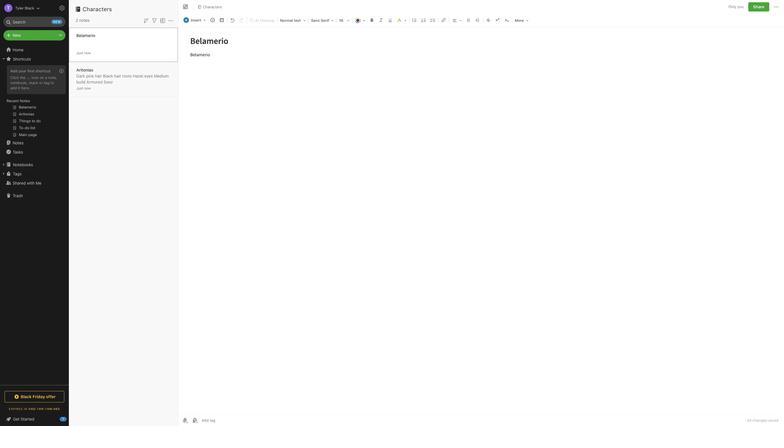 Task type: vqa. For each thing, say whether or not it's contained in the screenshot.
Manage
no



Task type: describe. For each thing, give the bounding box(es) containing it.
all
[[748, 418, 752, 423]]

get
[[13, 417, 20, 421]]

Alignment field
[[450, 16, 464, 24]]

recent notes
[[7, 98, 30, 103]]

home
[[13, 47, 24, 52]]

more actions field inside note list element
[[167, 17, 174, 24]]

1 vertical spatial notes
[[13, 140, 24, 145]]

tasks button
[[0, 147, 69, 156]]

more actions image for more actions "field" in the note window element
[[773, 3, 780, 10]]

you
[[738, 4, 744, 9]]

tree containing home
[[0, 45, 69, 385]]

settings image
[[59, 5, 65, 11]]

hazel
[[133, 73, 143, 78]]

build
[[76, 79, 85, 84]]

strikethrough image
[[485, 16, 493, 24]]

expires in 04d:14h:14m:45s
[[9, 407, 60, 411]]

eyes
[[144, 73, 153, 78]]

more
[[515, 18, 524, 23]]

aritonias
[[76, 67, 93, 72]]

Sort options field
[[143, 17, 150, 24]]

pink
[[86, 73, 94, 78]]

characters inside "button"
[[203, 4, 222, 9]]

2 now from the top
[[84, 86, 91, 90]]

expand notebooks image
[[1, 162, 6, 167]]

tag
[[44, 80, 49, 85]]

2 hair from the left
[[114, 73, 121, 78]]

expires
[[9, 407, 23, 411]]

Note Editor text field
[[178, 28, 784, 414]]

share button
[[749, 2, 770, 11]]

Font family field
[[309, 16, 336, 24]]

underline image
[[386, 16, 394, 24]]

or
[[39, 80, 43, 85]]

bulleted list image
[[411, 16, 419, 24]]

text
[[294, 18, 301, 23]]

tyler
[[15, 6, 24, 10]]

expand tags image
[[1, 171, 6, 176]]

calendar event image
[[218, 16, 226, 24]]

2 just now from the top
[[76, 86, 91, 90]]

Highlight field
[[395, 16, 409, 24]]

icon on a note, notebook, stack or tag to add it here.
[[10, 75, 57, 90]]

insert link image
[[440, 16, 448, 24]]

Font size field
[[337, 16, 352, 24]]

changes
[[753, 418, 768, 423]]

add tag image
[[191, 417, 198, 424]]

belamerio
[[76, 33, 95, 38]]

shared with me link
[[0, 178, 69, 187]]

Help and Learning task checklist field
[[0, 415, 69, 424]]

black inside popup button
[[21, 394, 32, 399]]

here.
[[21, 86, 30, 90]]

icon
[[31, 75, 39, 80]]

new button
[[3, 30, 65, 40]]

new
[[13, 33, 21, 38]]

dark
[[76, 73, 85, 78]]

16
[[339, 18, 344, 23]]

task image
[[209, 16, 217, 24]]

me
[[36, 180, 41, 185]]

black friday offer
[[21, 394, 56, 399]]

note window element
[[178, 0, 784, 426]]

...
[[27, 75, 30, 80]]

undo image
[[229, 16, 237, 24]]

2 notes
[[76, 18, 90, 23]]

italic image
[[377, 16, 385, 24]]

note,
[[48, 75, 57, 80]]

your
[[18, 69, 26, 73]]

View options field
[[158, 17, 166, 24]]

characters inside note list element
[[83, 6, 112, 12]]

normal text
[[280, 18, 301, 23]]

shortcuts button
[[0, 54, 69, 63]]

shortcut
[[36, 69, 51, 73]]

1 now from the top
[[84, 51, 91, 55]]

get started
[[13, 417, 34, 421]]

a
[[45, 75, 47, 80]]

home link
[[0, 45, 69, 54]]

in
[[24, 407, 27, 411]]

trash
[[13, 193, 23, 198]]

2
[[76, 18, 78, 23]]

shared
[[13, 180, 26, 185]]

insert
[[191, 18, 201, 22]]



Task type: locate. For each thing, give the bounding box(es) containing it.
notebooks link
[[0, 160, 69, 169]]

share
[[754, 4, 765, 9]]

sans
[[311, 18, 320, 23]]

black friday offer button
[[5, 391, 64, 403]]

1 vertical spatial more actions field
[[167, 17, 174, 24]]

characters
[[203, 4, 222, 9], [83, 6, 112, 12]]

just up the aritonias
[[76, 51, 83, 55]]

bold image
[[368, 16, 376, 24]]

dark pink hair black hair roots hazel eyes medium build armored swor
[[76, 73, 169, 84]]

friday
[[33, 394, 45, 399]]

hair
[[95, 73, 102, 78], [114, 73, 121, 78]]

More field
[[513, 16, 531, 24]]

click the ...
[[10, 75, 30, 80]]

tyler black
[[15, 6, 34, 10]]

1 hair from the left
[[95, 73, 102, 78]]

more actions field inside note window element
[[773, 2, 780, 11]]

more actions image for more actions "field" inside the note list element
[[167, 17, 174, 24]]

add a reminder image
[[182, 417, 189, 424]]

more actions field right share button
[[773, 2, 780, 11]]

characters up task icon
[[203, 4, 222, 9]]

just
[[76, 51, 83, 55], [76, 86, 83, 90]]

checklist image
[[429, 16, 437, 24]]

Search text field
[[7, 17, 61, 27]]

2 vertical spatial black
[[21, 394, 32, 399]]

with
[[27, 180, 35, 185]]

offer
[[46, 394, 56, 399]]

0 vertical spatial black
[[25, 6, 34, 10]]

black up swor
[[103, 73, 113, 78]]

to
[[50, 80, 54, 85]]

group containing add your first shortcut
[[0, 63, 69, 140]]

More actions field
[[773, 2, 780, 11], [167, 17, 174, 24]]

click to collapse image
[[67, 415, 71, 422]]

the
[[20, 75, 26, 80]]

notes
[[79, 18, 90, 23]]

first
[[27, 69, 35, 73]]

add filters image
[[151, 17, 158, 24]]

serif
[[321, 18, 329, 23]]

started
[[21, 417, 34, 421]]

0 horizontal spatial hair
[[95, 73, 102, 78]]

Insert field
[[182, 16, 208, 24]]

just now
[[76, 51, 91, 55], [76, 86, 91, 90]]

indent image
[[465, 16, 473, 24]]

1 horizontal spatial hair
[[114, 73, 121, 78]]

now
[[84, 51, 91, 55], [84, 86, 91, 90]]

Heading level field
[[278, 16, 308, 24]]

characters button
[[196, 3, 224, 11]]

now up the aritonias
[[84, 51, 91, 55]]

just down build
[[76, 86, 83, 90]]

7
[[62, 417, 64, 421]]

notebook,
[[10, 80, 28, 85]]

0 vertical spatial more actions field
[[773, 2, 780, 11]]

new
[[53, 20, 61, 24]]

shortcuts
[[13, 56, 31, 61]]

0 vertical spatial now
[[84, 51, 91, 55]]

black right tyler
[[25, 6, 34, 10]]

swor
[[104, 79, 113, 84]]

sans serif
[[311, 18, 329, 23]]

hair left roots
[[114, 73, 121, 78]]

Font color field
[[353, 16, 367, 24]]

trash link
[[0, 191, 69, 200]]

add
[[10, 69, 17, 73]]

more actions image
[[773, 3, 780, 10], [167, 17, 174, 24]]

recent
[[7, 98, 19, 103]]

0 vertical spatial notes
[[20, 98, 30, 103]]

tasks
[[13, 149, 23, 154]]

notes inside group
[[20, 98, 30, 103]]

1 just from the top
[[76, 51, 83, 55]]

1 vertical spatial just
[[76, 86, 83, 90]]

all changes saved
[[748, 418, 779, 423]]

1 horizontal spatial more actions field
[[773, 2, 780, 11]]

outdent image
[[474, 16, 482, 24]]

0 horizontal spatial characters
[[83, 6, 112, 12]]

expand note image
[[182, 3, 189, 10]]

1 horizontal spatial characters
[[203, 4, 222, 9]]

Add filters field
[[151, 17, 158, 24]]

1 vertical spatial black
[[103, 73, 113, 78]]

Add tag field
[[201, 418, 244, 423]]

on
[[40, 75, 44, 80]]

new search field
[[7, 17, 63, 27]]

1 vertical spatial now
[[84, 86, 91, 90]]

medium
[[154, 73, 169, 78]]

black inside dark pink hair black hair roots hazel eyes medium build armored swor
[[103, 73, 113, 78]]

1 just now from the top
[[76, 51, 91, 55]]

only you
[[729, 4, 744, 9]]

0 horizontal spatial more actions field
[[167, 17, 174, 24]]

only
[[729, 4, 737, 9]]

notes
[[20, 98, 30, 103], [13, 140, 24, 145]]

hair up armored
[[95, 73, 102, 78]]

Account field
[[0, 2, 40, 14]]

0 horizontal spatial more actions image
[[167, 17, 174, 24]]

stack
[[29, 80, 38, 85]]

add
[[10, 86, 17, 90]]

2 just from the top
[[76, 86, 83, 90]]

armored
[[87, 79, 103, 84]]

group
[[0, 63, 69, 140]]

normal
[[280, 18, 293, 23]]

more actions image right view options field
[[167, 17, 174, 24]]

subscript image
[[503, 16, 511, 24]]

black up in
[[21, 394, 32, 399]]

note list element
[[69, 0, 178, 426]]

04d:14h:14m:45s
[[29, 407, 60, 411]]

1 vertical spatial more actions image
[[167, 17, 174, 24]]

tree
[[0, 45, 69, 385]]

now down build
[[84, 86, 91, 90]]

black
[[25, 6, 34, 10], [103, 73, 113, 78], [21, 394, 32, 399]]

more actions field right view options field
[[167, 17, 174, 24]]

notes right recent
[[20, 98, 30, 103]]

just now up the aritonias
[[76, 51, 91, 55]]

saved
[[769, 418, 779, 423]]

tags button
[[0, 169, 69, 178]]

shared with me
[[13, 180, 41, 185]]

it
[[18, 86, 20, 90]]

1 horizontal spatial more actions image
[[773, 3, 780, 10]]

notes up tasks
[[13, 140, 24, 145]]

numbered list image
[[420, 16, 428, 24]]

add your first shortcut
[[10, 69, 51, 73]]

roots
[[122, 73, 132, 78]]

click
[[10, 75, 19, 80]]

more actions image right share button
[[773, 3, 780, 10]]

notebooks
[[13, 162, 33, 167]]

superscript image
[[494, 16, 502, 24]]

0 vertical spatial just now
[[76, 51, 91, 55]]

characters up notes
[[83, 6, 112, 12]]

tags
[[13, 171, 22, 176]]

notes link
[[0, 138, 69, 147]]

black inside "field"
[[25, 6, 34, 10]]

0 vertical spatial just
[[76, 51, 83, 55]]

1 vertical spatial just now
[[76, 86, 91, 90]]

0 vertical spatial more actions image
[[773, 3, 780, 10]]

just now down build
[[76, 86, 91, 90]]



